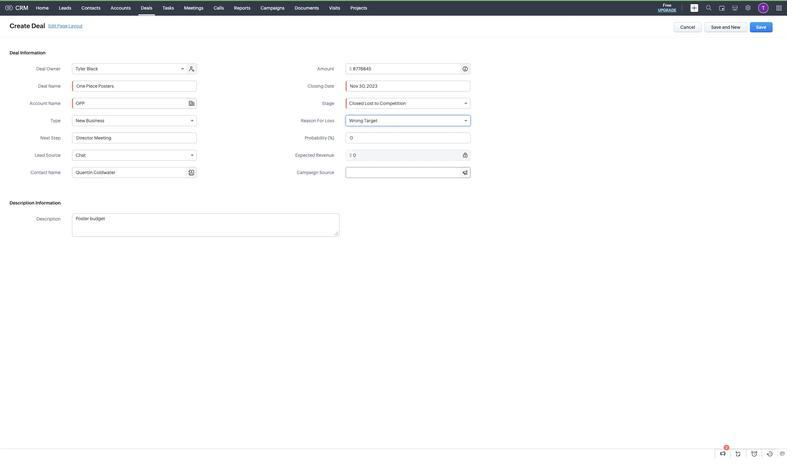 Task type: vqa. For each thing, say whether or not it's contained in the screenshot.
loss
yes



Task type: locate. For each thing, give the bounding box(es) containing it.
probability (%)
[[305, 135, 334, 141]]

2 $ from the top
[[349, 153, 352, 158]]

wrong
[[349, 118, 363, 123]]

name right contact
[[48, 170, 61, 175]]

name for contact name
[[48, 170, 61, 175]]

save left and
[[712, 25, 722, 30]]

contact
[[31, 170, 47, 175]]

home
[[36, 5, 49, 10]]

crm link
[[5, 4, 28, 11]]

calls link
[[209, 0, 229, 16]]

0 horizontal spatial description
[[10, 200, 34, 206]]

1 vertical spatial $
[[349, 153, 352, 158]]

1 save from the left
[[712, 25, 722, 30]]

documents
[[295, 5, 319, 10]]

1 $ from the top
[[349, 66, 352, 71]]

2 vertical spatial name
[[48, 170, 61, 175]]

new inside button
[[732, 25, 741, 30]]

source
[[46, 153, 61, 158], [320, 170, 334, 175]]

1 horizontal spatial description
[[36, 217, 61, 222]]

deal for deal owner
[[36, 66, 46, 71]]

target
[[364, 118, 378, 123]]

description
[[10, 200, 34, 206], [36, 217, 61, 222]]

information
[[20, 50, 45, 55], [35, 200, 61, 206]]

new left business
[[76, 118, 85, 123]]

closing
[[308, 84, 324, 89]]

name right account
[[48, 101, 61, 106]]

1 horizontal spatial new
[[732, 25, 741, 30]]

0 horizontal spatial new
[[76, 118, 85, 123]]

visits link
[[324, 0, 345, 16]]

name down owner
[[48, 84, 61, 89]]

deals link
[[136, 0, 158, 16]]

new
[[732, 25, 741, 30], [76, 118, 85, 123]]

cancel button
[[674, 22, 702, 32]]

None text field
[[72, 81, 197, 92], [72, 133, 197, 143], [346, 133, 471, 143], [353, 150, 470, 160], [72, 81, 197, 92], [72, 133, 197, 143], [346, 133, 471, 143], [353, 150, 470, 160]]

1 horizontal spatial source
[[320, 170, 334, 175]]

MMM D, YYYY text field
[[346, 81, 471, 92]]

free
[[663, 3, 672, 8]]

deal left edit
[[31, 22, 45, 29]]

$ right amount
[[349, 66, 352, 71]]

Tyler Black field
[[73, 64, 187, 74]]

reason
[[301, 118, 316, 123]]

0 vertical spatial name
[[48, 84, 61, 89]]

lead
[[35, 153, 45, 158]]

1 vertical spatial source
[[320, 170, 334, 175]]

create menu image
[[691, 4, 699, 12]]

$
[[349, 66, 352, 71], [349, 153, 352, 158]]

1 vertical spatial name
[[48, 101, 61, 106]]

(%)
[[328, 135, 334, 141]]

projects
[[351, 5, 367, 10]]

information up deal owner
[[20, 50, 45, 55]]

2 name from the top
[[48, 101, 61, 106]]

reason for loss
[[301, 118, 334, 123]]

1 name from the top
[[48, 84, 61, 89]]

1 vertical spatial information
[[35, 200, 61, 206]]

0 horizontal spatial source
[[46, 153, 61, 158]]

amount
[[317, 66, 334, 71]]

information down contact name at the left top of page
[[35, 200, 61, 206]]

save for save
[[757, 25, 767, 30]]

new business
[[76, 118, 104, 123]]

save and new
[[712, 25, 741, 30]]

for
[[317, 118, 324, 123]]

deal information
[[10, 50, 45, 55]]

1 vertical spatial description
[[36, 217, 61, 222]]

$ right revenue
[[349, 153, 352, 158]]

tasks link
[[158, 0, 179, 16]]

new right and
[[732, 25, 741, 30]]

0 vertical spatial new
[[732, 25, 741, 30]]

black
[[87, 66, 98, 71]]

0 vertical spatial source
[[46, 153, 61, 158]]

deal down create
[[10, 50, 19, 55]]

source right lead
[[46, 153, 61, 158]]

1 horizontal spatial save
[[757, 25, 767, 30]]

1 vertical spatial new
[[76, 118, 85, 123]]

name
[[48, 84, 61, 89], [48, 101, 61, 106], [48, 170, 61, 175]]

None field
[[73, 98, 197, 109], [73, 168, 197, 178], [346, 168, 470, 178], [73, 98, 197, 109], [73, 168, 197, 178], [346, 168, 470, 178]]

deal left owner
[[36, 66, 46, 71]]

search element
[[703, 0, 716, 16]]

save
[[712, 25, 722, 30], [757, 25, 767, 30]]

save for save and new
[[712, 25, 722, 30]]

loss
[[325, 118, 334, 123]]

3 name from the top
[[48, 170, 61, 175]]

deal
[[31, 22, 45, 29], [10, 50, 19, 55], [36, 66, 46, 71], [38, 84, 47, 89]]

0 vertical spatial description
[[10, 200, 34, 206]]

deal up account name
[[38, 84, 47, 89]]

chat
[[76, 153, 86, 158]]

competition
[[380, 101, 406, 106]]

calls
[[214, 5, 224, 10]]

profile image
[[759, 3, 769, 13]]

create menu element
[[687, 0, 703, 16]]

save down the profile element
[[757, 25, 767, 30]]

information for description information
[[35, 200, 61, 206]]

2 save from the left
[[757, 25, 767, 30]]

create deal edit page layout
[[10, 22, 83, 29]]

stage
[[322, 101, 334, 106]]

None text field
[[353, 64, 470, 74], [73, 98, 197, 109], [73, 168, 197, 178], [346, 168, 470, 178], [73, 214, 339, 237], [353, 64, 470, 74], [73, 98, 197, 109], [73, 168, 197, 178], [346, 168, 470, 178], [73, 214, 339, 237]]

source down revenue
[[320, 170, 334, 175]]

0 horizontal spatial save
[[712, 25, 722, 30]]

campaign
[[297, 170, 319, 175]]

cancel
[[681, 25, 696, 30]]

0 vertical spatial information
[[20, 50, 45, 55]]

0 vertical spatial $
[[349, 66, 352, 71]]



Task type: describe. For each thing, give the bounding box(es) containing it.
new inside field
[[76, 118, 85, 123]]

reports link
[[229, 0, 256, 16]]

Closed Lost to Competition field
[[346, 98, 471, 109]]

Wrong Target field
[[346, 115, 471, 126]]

name for deal name
[[48, 84, 61, 89]]

owner
[[47, 66, 61, 71]]

deal for deal name
[[38, 84, 47, 89]]

campaign source
[[297, 170, 334, 175]]

lead source
[[35, 153, 61, 158]]

$ for expected revenue
[[349, 153, 352, 158]]

visits
[[329, 5, 340, 10]]

lost
[[365, 101, 374, 106]]

contacts
[[82, 5, 101, 10]]

deal owner
[[36, 66, 61, 71]]

crm
[[15, 4, 28, 11]]

home link
[[31, 0, 54, 16]]

source for campaign source
[[320, 170, 334, 175]]

create
[[10, 22, 30, 29]]

profile element
[[755, 0, 773, 16]]

account
[[30, 101, 47, 106]]

page
[[57, 23, 68, 28]]

documents link
[[290, 0, 324, 16]]

tasks
[[163, 5, 174, 10]]

wrong target
[[349, 118, 378, 123]]

description for description
[[36, 217, 61, 222]]

closed lost to competition
[[349, 101, 406, 106]]

deal name
[[38, 84, 61, 89]]

Chat field
[[72, 150, 197, 161]]

save and new button
[[705, 22, 748, 32]]

deal for deal information
[[10, 50, 19, 55]]

closed
[[349, 101, 364, 106]]

campaigns
[[261, 5, 285, 10]]

expected revenue
[[295, 153, 334, 158]]

and
[[723, 25, 731, 30]]

next
[[40, 135, 50, 141]]

information for deal information
[[20, 50, 45, 55]]

date
[[325, 84, 334, 89]]

source for lead source
[[46, 153, 61, 158]]

tyler
[[76, 66, 86, 71]]

revenue
[[316, 153, 334, 158]]

to
[[375, 101, 379, 106]]

meetings link
[[179, 0, 209, 16]]

accounts link
[[106, 0, 136, 16]]

step
[[51, 135, 61, 141]]

contacts link
[[76, 0, 106, 16]]

save button
[[750, 22, 773, 32]]

expected
[[295, 153, 315, 158]]

deals
[[141, 5, 152, 10]]

edit
[[48, 23, 56, 28]]

contact name
[[31, 170, 61, 175]]

account name
[[30, 101, 61, 106]]

probability
[[305, 135, 327, 141]]

leads link
[[54, 0, 76, 16]]

type
[[51, 118, 61, 123]]

name for account name
[[48, 101, 61, 106]]

leads
[[59, 5, 71, 10]]

next step
[[40, 135, 61, 141]]

accounts
[[111, 5, 131, 10]]

closing date
[[308, 84, 334, 89]]

description for description information
[[10, 200, 34, 206]]

description information
[[10, 200, 61, 206]]

business
[[86, 118, 104, 123]]

campaigns link
[[256, 0, 290, 16]]

tyler black
[[76, 66, 98, 71]]

edit page layout link
[[48, 23, 83, 28]]

free upgrade
[[658, 3, 677, 12]]

meetings
[[184, 5, 204, 10]]

search image
[[707, 5, 712, 11]]

calendar image
[[720, 5, 725, 10]]

projects link
[[345, 0, 373, 16]]

layout
[[69, 23, 83, 28]]

2
[[726, 446, 728, 450]]

upgrade
[[658, 8, 677, 12]]

reports
[[234, 5, 251, 10]]

New Business field
[[72, 115, 197, 126]]

$ for amount
[[349, 66, 352, 71]]



